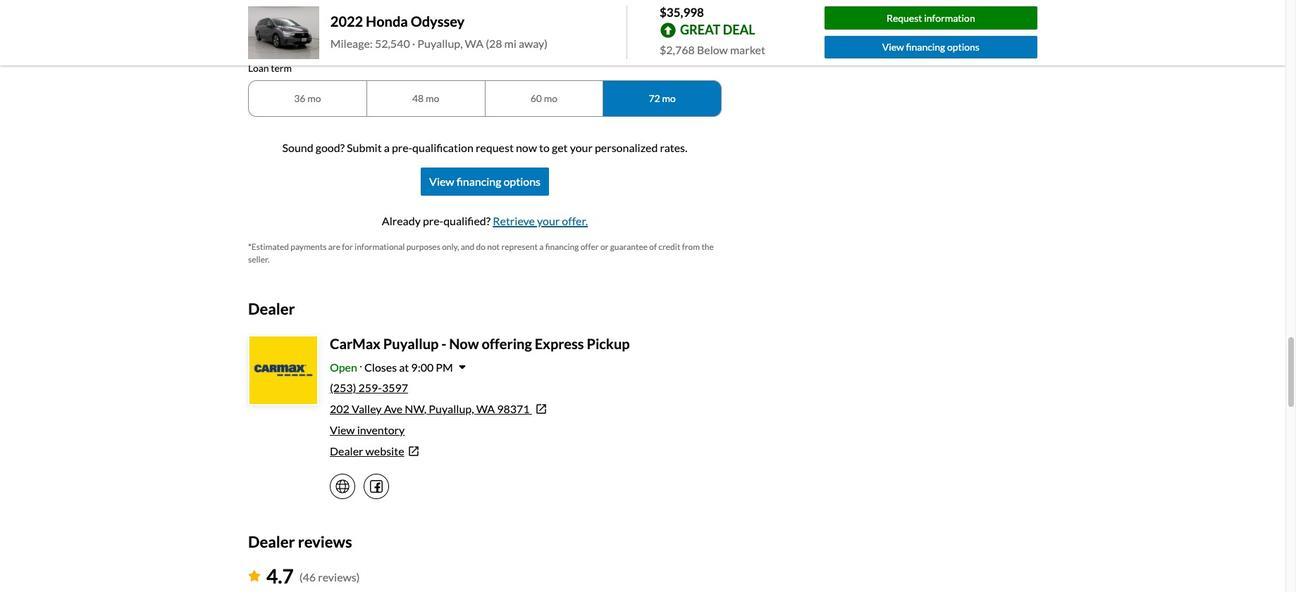 Task type: locate. For each thing, give the bounding box(es) containing it.
0 horizontal spatial pre-
[[392, 141, 412, 154]]

mo right 48
[[426, 92, 439, 104]]

fair
[[417, 15, 434, 27]]

puyallup, right ,
[[429, 402, 474, 416]]

0 horizontal spatial financing
[[457, 174, 501, 188]]

express
[[535, 335, 584, 352]]

carmax puyallup - now offering express pickup
[[330, 335, 630, 352]]

2 horizontal spatial view
[[882, 41, 904, 53]]

2 horizontal spatial financing
[[906, 41, 945, 53]]

only,
[[442, 241, 459, 252]]

202
[[330, 402, 349, 416]]

information
[[924, 12, 975, 24]]

1 vertical spatial dealer
[[330, 445, 363, 458]]

financing down request information button
[[906, 41, 945, 53]]

are
[[328, 241, 340, 252]]

payments
[[291, 241, 327, 252]]

personalized
[[595, 141, 658, 154]]

carmax puyallup - now offering express pickup link
[[330, 335, 630, 352]]

dealer up the 4.7
[[248, 533, 295, 552]]

48 mo
[[412, 92, 439, 104]]

pre- up purposes
[[423, 214, 443, 227]]

0 vertical spatial puyallup,
[[417, 37, 463, 50]]

your left offer.
[[537, 214, 560, 227]]

wa left (28
[[465, 37, 484, 50]]

mo
[[307, 92, 321, 104], [426, 92, 439, 104], [544, 92, 557, 104], [662, 92, 676, 104]]

at
[[399, 361, 409, 374]]

below
[[697, 43, 728, 56]]

view financing options button down 'sound good? submit a pre-qualification request now to get your personalized rates.'
[[421, 167, 549, 196]]

749
[[546, 27, 563, 39]]

dealer
[[248, 299, 295, 318], [330, 445, 363, 458], [248, 533, 295, 552]]

1 horizontal spatial view financing options button
[[824, 36, 1037, 59]]

1 horizontal spatial view
[[429, 174, 454, 188]]

puyallup,
[[417, 37, 463, 50], [429, 402, 474, 416]]

36
[[294, 92, 306, 104]]

2 vertical spatial dealer
[[248, 533, 295, 552]]

dealer down seller.
[[248, 299, 295, 318]]

financing down 'sound good? submit a pre-qualification request now to get your personalized rates.'
[[457, 174, 501, 188]]

valley
[[352, 402, 382, 416]]

now
[[449, 335, 479, 352]]

mo for 72 mo
[[662, 92, 676, 104]]

view down 202
[[330, 424, 355, 437]]

market
[[730, 43, 765, 56]]

0 vertical spatial view financing options
[[882, 41, 980, 53]]

reviews
[[298, 533, 352, 552]]

pre- right 'submit'
[[392, 141, 412, 154]]

mo right 60
[[544, 92, 557, 104]]

4.7 (46 reviews)
[[266, 565, 360, 589]]

60
[[531, 92, 542, 104]]

view
[[882, 41, 904, 53], [429, 174, 454, 188], [330, 424, 355, 437]]

honda
[[366, 13, 408, 30]]

dealer reviews
[[248, 533, 352, 552]]

(253) 259-3597 link
[[330, 381, 408, 395]]

9:00
[[411, 361, 434, 374]]

4 mo from the left
[[662, 92, 676, 104]]

0 vertical spatial a
[[384, 141, 390, 154]]

(253) 259-3597
[[330, 381, 408, 395]]

options
[[947, 41, 980, 53], [504, 174, 541, 188]]

60 mo
[[531, 92, 557, 104]]

view down qualification
[[429, 174, 454, 188]]

0 horizontal spatial view
[[330, 424, 355, 437]]

view financing options button
[[824, 36, 1037, 59], [421, 167, 549, 196]]

1 mo from the left
[[307, 92, 321, 104]]

0 vertical spatial options
[[947, 41, 980, 53]]

1 vertical spatial wa
[[476, 402, 495, 416]]

offer
[[581, 241, 599, 252]]

1 vertical spatial a
[[539, 241, 544, 252]]

represent
[[501, 241, 538, 252]]

offering
[[482, 335, 532, 352]]

your right get
[[570, 141, 593, 154]]

0 vertical spatial pre-
[[392, 141, 412, 154]]

credit
[[659, 241, 680, 252]]

2 vertical spatial financing
[[545, 241, 579, 252]]

financing left offer
[[545, 241, 579, 252]]

850
[[664, 27, 681, 39]]

qualification
[[412, 141, 474, 154]]

dealer for dealer
[[248, 299, 295, 318]]

0 horizontal spatial view financing options button
[[421, 167, 549, 196]]

wa left 98371
[[476, 402, 495, 416]]

1 horizontal spatial options
[[947, 41, 980, 53]]

options down now
[[504, 174, 541, 188]]

1 vertical spatial view
[[429, 174, 454, 188]]

seller.
[[248, 254, 270, 265]]

excellent
[[642, 15, 682, 27]]

·
[[412, 37, 415, 50]]

202 valley ave nw , puyallup, wa 98371
[[330, 402, 530, 416]]

1 vertical spatial your
[[537, 214, 560, 227]]

1 horizontal spatial your
[[570, 141, 593, 154]]

already pre-qualified? retrieve your offer.
[[382, 214, 588, 227]]

0 vertical spatial wa
[[465, 37, 484, 50]]

view down request at the top right of the page
[[882, 41, 904, 53]]

rebuilding <640
[[284, 15, 331, 39]]

1 horizontal spatial financing
[[545, 241, 579, 252]]

0 horizontal spatial your
[[537, 214, 560, 227]]

0 horizontal spatial a
[[384, 141, 390, 154]]

now
[[516, 141, 537, 154]]

rebuilding
[[284, 15, 331, 27]]

1 horizontal spatial a
[[539, 241, 544, 252]]

view inventory link
[[330, 424, 405, 437]]

0 vertical spatial your
[[570, 141, 593, 154]]

0 vertical spatial dealer
[[248, 299, 295, 318]]

3 mo from the left
[[544, 92, 557, 104]]

mo for 60 mo
[[544, 92, 557, 104]]

$2,768
[[660, 43, 695, 56]]

72 mo
[[649, 92, 676, 104]]

*estimated
[[248, 241, 289, 252]]

mo right 72
[[662, 92, 676, 104]]

641-
[[407, 27, 427, 39]]

loan term
[[248, 62, 292, 74]]

a right 'submit'
[[384, 141, 390, 154]]

financing
[[906, 41, 945, 53], [457, 174, 501, 188], [545, 241, 579, 252]]

view financing options down request information button
[[882, 41, 980, 53]]

options down information
[[947, 41, 980, 53]]

your
[[570, 141, 593, 154], [537, 214, 560, 227]]

or
[[600, 241, 609, 252]]

do
[[476, 241, 486, 252]]

view financing options down 'sound good? submit a pre-qualification request now to get your personalized rates.'
[[429, 174, 541, 188]]

1 vertical spatial pre-
[[423, 214, 443, 227]]

1 vertical spatial financing
[[457, 174, 501, 188]]

36 mo
[[294, 92, 321, 104]]

star image
[[248, 571, 261, 582]]

259-
[[358, 381, 382, 395]]

0 horizontal spatial view financing options
[[429, 174, 541, 188]]

excellent 750-850
[[642, 15, 682, 39]]

2022
[[330, 13, 363, 30]]

1 horizontal spatial view financing options
[[882, 41, 980, 53]]

2 mo from the left
[[426, 92, 439, 104]]

ave
[[384, 402, 403, 416]]

request information button
[[824, 6, 1037, 29]]

request
[[887, 12, 922, 24]]

view financing options button down request information button
[[824, 36, 1037, 59]]

4.7
[[266, 565, 294, 589]]

puyallup, down the odyssey
[[417, 37, 463, 50]]

a right represent
[[539, 241, 544, 252]]

mo right 36
[[307, 92, 321, 104]]

mo for 36 mo
[[307, 92, 321, 104]]

1 vertical spatial options
[[504, 174, 541, 188]]

a inside *estimated payments are for informational purposes only, and do not represent a financing offer or guarantee of credit from the seller.
[[539, 241, 544, 252]]

98371
[[497, 402, 530, 416]]

loan
[[248, 62, 269, 74]]

(46
[[299, 571, 316, 585]]

(253)
[[330, 381, 356, 395]]

a
[[384, 141, 390, 154], [539, 241, 544, 252]]

dealer down view inventory
[[330, 445, 363, 458]]



Task type: describe. For each thing, give the bounding box(es) containing it.
fair 641-699
[[407, 15, 445, 39]]

3597
[[382, 381, 408, 395]]

closes
[[364, 361, 397, 374]]

get
[[552, 141, 568, 154]]

inventory
[[357, 424, 405, 437]]

1 vertical spatial puyallup,
[[429, 402, 474, 416]]

dealer website link
[[330, 443, 722, 460]]

2022 honda odyssey mileage: 52,540 · puyallup, wa (28 mi away)
[[330, 13, 548, 50]]

0 vertical spatial financing
[[906, 41, 945, 53]]

0 vertical spatial view financing options button
[[824, 36, 1037, 59]]

1 vertical spatial view financing options
[[429, 174, 541, 188]]

from
[[682, 241, 700, 252]]

open closes at 9:00 pm
[[330, 361, 453, 374]]

great
[[680, 22, 721, 37]]

retrieve your offer. link
[[493, 214, 588, 227]]

48
[[412, 92, 424, 104]]

dealer website
[[330, 445, 404, 458]]

2022 honda odyssey image
[[248, 6, 319, 59]]

financing inside *estimated payments are for informational purposes only, and do not represent a financing offer or guarantee of credit from the seller.
[[545, 241, 579, 252]]

odyssey
[[411, 13, 465, 30]]

deal
[[723, 22, 755, 37]]

52,540
[[375, 37, 410, 50]]

away)
[[519, 37, 548, 50]]

carmax
[[330, 335, 381, 352]]

sound
[[282, 141, 313, 154]]

puyallup
[[383, 335, 439, 352]]

submit
[[347, 141, 382, 154]]

rates.
[[660, 141, 688, 154]]

puyallup, inside 2022 honda odyssey mileage: 52,540 · puyallup, wa (28 mi away)
[[417, 37, 463, 50]]

to
[[539, 141, 550, 154]]

dealer for dealer website
[[330, 445, 363, 458]]

request information
[[887, 12, 975, 24]]

carmax puyallup - now offering express pickup image
[[249, 337, 317, 405]]

,
[[424, 402, 427, 416]]

dealer for dealer reviews
[[248, 533, 295, 552]]

retrieve
[[493, 214, 535, 227]]

informational
[[355, 241, 405, 252]]

and
[[461, 241, 475, 252]]

the
[[702, 241, 714, 252]]

pickup
[[587, 335, 630, 352]]

term
[[271, 62, 292, 74]]

750-
[[643, 27, 664, 39]]

sound good? submit a pre-qualification request now to get your personalized rates.
[[282, 141, 688, 154]]

website
[[365, 445, 404, 458]]

700-749
[[525, 27, 563, 39]]

pm
[[436, 361, 453, 374]]

purposes
[[406, 241, 440, 252]]

open
[[330, 361, 357, 374]]

reviews)
[[318, 571, 360, 585]]

great deal
[[680, 22, 755, 37]]

not
[[487, 241, 500, 252]]

of
[[649, 241, 657, 252]]

*estimated payments are for informational purposes only, and do not represent a financing offer or guarantee of credit from the seller.
[[248, 241, 714, 265]]

caret down image
[[459, 362, 466, 373]]

nw
[[405, 402, 424, 416]]

699
[[427, 27, 445, 39]]

72
[[649, 92, 660, 104]]

view inventory
[[330, 424, 405, 437]]

0 horizontal spatial options
[[504, 174, 541, 188]]

good?
[[316, 141, 345, 154]]

request
[[476, 141, 514, 154]]

1 vertical spatial view financing options button
[[421, 167, 549, 196]]

wa inside 2022 honda odyssey mileage: 52,540 · puyallup, wa (28 mi away)
[[465, 37, 484, 50]]

offer.
[[562, 214, 588, 227]]

<640
[[296, 27, 319, 39]]

qualified?
[[443, 214, 491, 227]]

(28
[[486, 37, 502, 50]]

mileage:
[[330, 37, 373, 50]]

already
[[382, 214, 421, 227]]

0 vertical spatial view
[[882, 41, 904, 53]]

1 horizontal spatial pre-
[[423, 214, 443, 227]]

$35,998
[[660, 5, 704, 20]]

for
[[342, 241, 353, 252]]

-
[[441, 335, 446, 352]]

2 vertical spatial view
[[330, 424, 355, 437]]

mi
[[504, 37, 516, 50]]

mo for 48 mo
[[426, 92, 439, 104]]

700-
[[525, 27, 546, 39]]



Task type: vqa. For each thing, say whether or not it's contained in the screenshot.
Sound
yes



